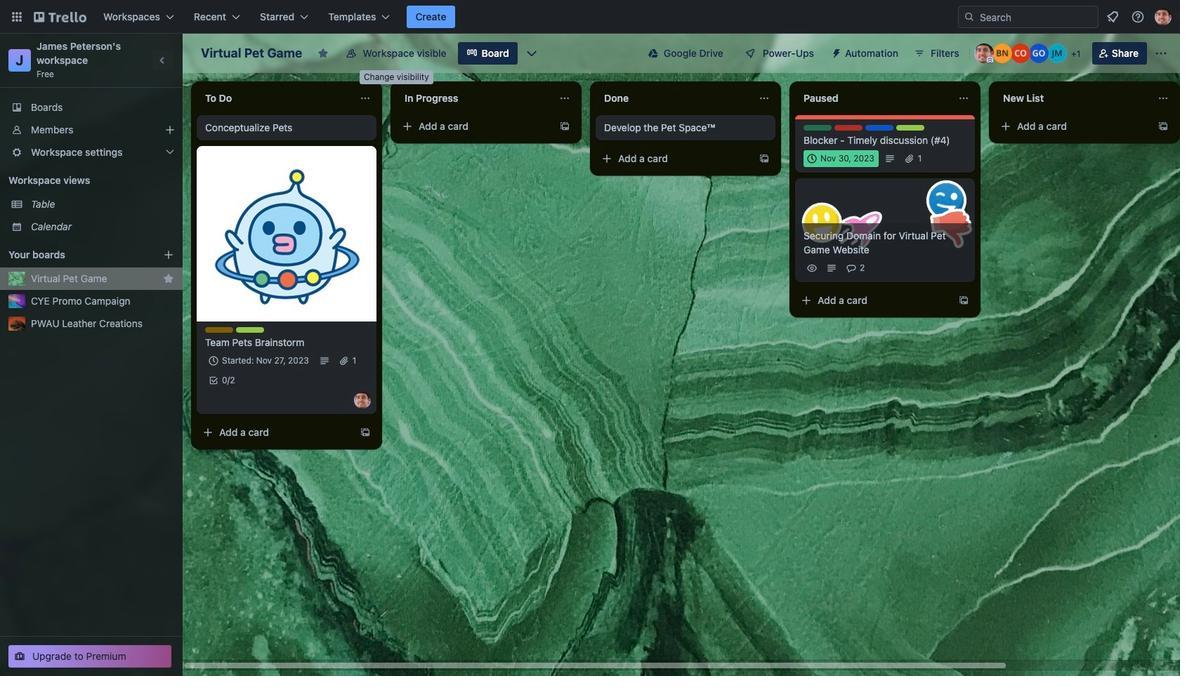 Task type: describe. For each thing, give the bounding box(es) containing it.
2 vertical spatial create from template… image
[[360, 427, 371, 438]]

gary orlando (garyorlando) image
[[1029, 44, 1049, 63]]

color: bold lime, title: none image
[[896, 125, 924, 131]]

color: blue, title: "fyi" element
[[865, 125, 894, 131]]

0 vertical spatial james peterson (jamespeterson93) image
[[1155, 8, 1172, 25]]

open information menu image
[[1131, 10, 1145, 24]]

sm image
[[825, 42, 845, 62]]

your boards with 3 items element
[[8, 247, 142, 263]]

0 vertical spatial create from template… image
[[559, 121, 570, 132]]

color: bold lime, title: "team task" element
[[236, 327, 264, 333]]

this member is an admin of this board. image
[[987, 57, 993, 63]]

laugh image
[[921, 176, 971, 226]]

1 horizontal spatial james peterson (jamespeterson93) image
[[974, 44, 994, 63]]

star or unstar board image
[[318, 48, 329, 59]]

google drive icon image
[[648, 48, 658, 58]]

christina overa (christinaovera) image
[[1011, 44, 1030, 63]]

Board name text field
[[194, 42, 309, 65]]



Task type: locate. For each thing, give the bounding box(es) containing it.
1 vertical spatial james peterson (jamespeterson93) image
[[974, 44, 994, 63]]

primary element
[[0, 0, 1180, 34]]

ben nelson (bennelson96) image
[[992, 44, 1012, 63]]

color: yellow, title: none image
[[205, 327, 233, 333]]

search image
[[964, 11, 975, 22]]

2 vertical spatial james peterson (jamespeterson93) image
[[354, 392, 371, 409]]

1 vertical spatial create from template… image
[[759, 153, 770, 164]]

0 horizontal spatial james peterson (jamespeterson93) image
[[354, 392, 371, 409]]

back to home image
[[34, 6, 86, 28]]

None text field
[[197, 87, 354, 110], [396, 87, 554, 110], [596, 87, 753, 110], [795, 87, 953, 110], [197, 87, 354, 110], [396, 87, 554, 110], [596, 87, 753, 110], [795, 87, 953, 110]]

2 horizontal spatial james peterson (jamespeterson93) image
[[1155, 8, 1172, 25]]

add board image
[[163, 249, 174, 261]]

2 horizontal spatial create from template… image
[[958, 295, 969, 306]]

0 horizontal spatial create from template… image
[[759, 153, 770, 164]]

tooltip
[[360, 70, 433, 84]]

None text field
[[995, 87, 1152, 110]]

1 horizontal spatial create from template… image
[[559, 121, 570, 132]]

show menu image
[[1154, 46, 1168, 60]]

1 horizontal spatial create from template… image
[[1158, 121, 1169, 132]]

starred icon image
[[163, 273, 174, 284]]

color: green, title: "goal" element
[[804, 125, 832, 131]]

1 vertical spatial create from template… image
[[958, 295, 969, 306]]

Search field
[[975, 7, 1098, 27]]

0 notifications image
[[1104, 8, 1121, 25]]

None checkbox
[[804, 150, 879, 167]]

0 horizontal spatial create from template… image
[[360, 427, 371, 438]]

jeremy miller (jeremymiller198) image
[[1047, 44, 1067, 63]]

james peterson (jamespeterson93) image
[[1155, 8, 1172, 25], [974, 44, 994, 63], [354, 392, 371, 409]]

create from template… image
[[1158, 121, 1169, 132], [759, 153, 770, 164]]

0 vertical spatial create from template… image
[[1158, 121, 1169, 132]]

workspace navigation collapse icon image
[[153, 51, 173, 70]]

color: red, title: "blocker" element
[[835, 125, 863, 131]]

customize views image
[[525, 46, 539, 60]]

create from template… image
[[559, 121, 570, 132], [958, 295, 969, 306], [360, 427, 371, 438]]



Task type: vqa. For each thing, say whether or not it's contained in the screenshot.
laugh image
yes



